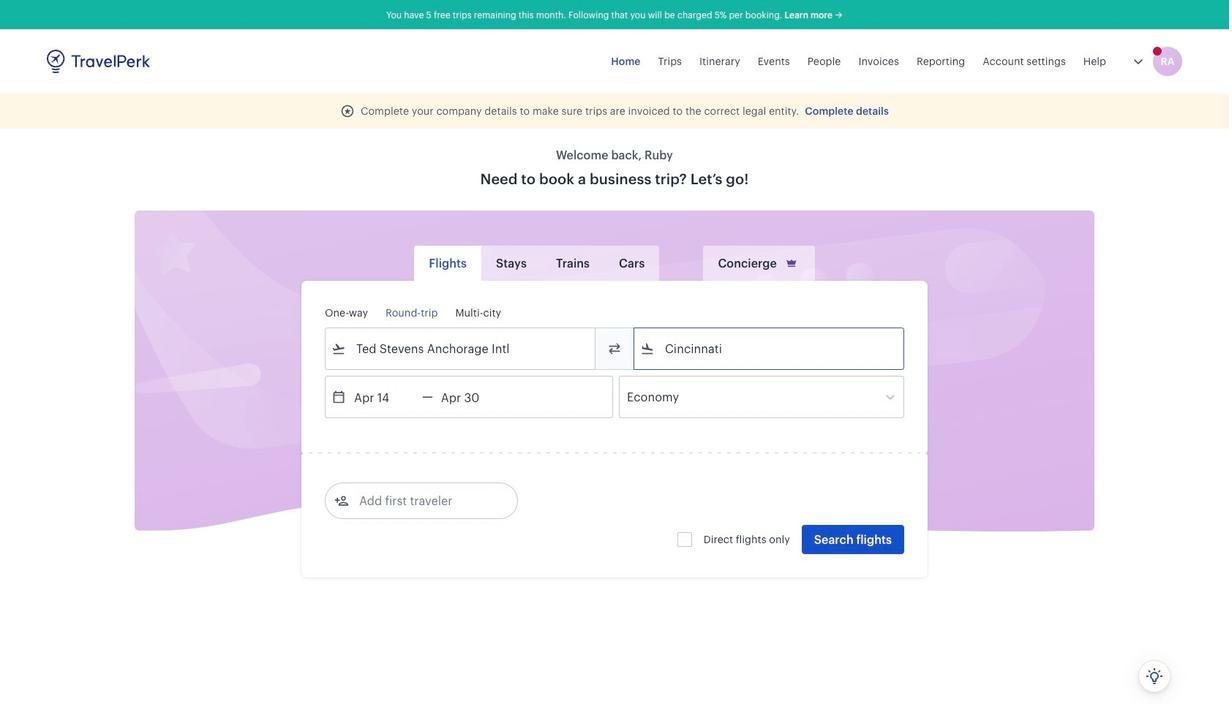 Task type: describe. For each thing, give the bounding box(es) containing it.
To search field
[[655, 337, 884, 361]]

Depart text field
[[346, 377, 422, 418]]

From search field
[[346, 337, 576, 361]]



Task type: locate. For each thing, give the bounding box(es) containing it.
Add first traveler search field
[[349, 489, 501, 513]]

Return text field
[[433, 377, 509, 418]]



